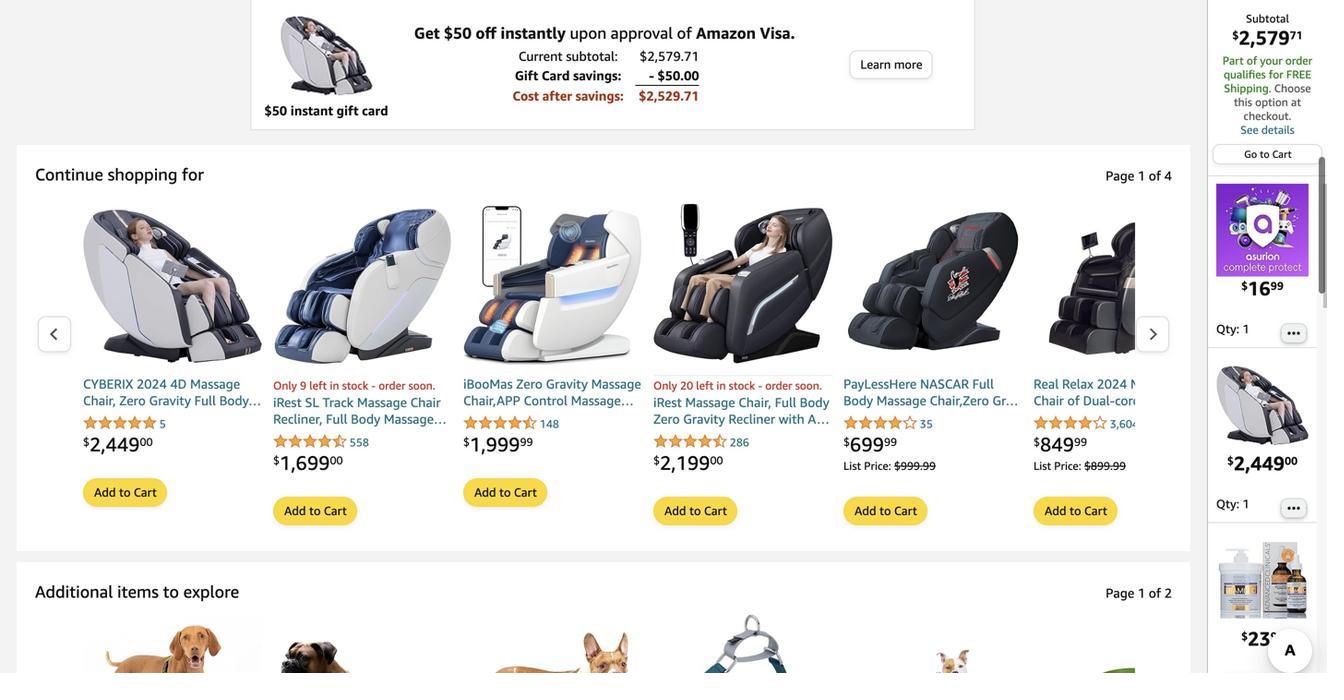 Task type: vqa. For each thing, say whether or not it's contained in the screenshot.
box within I HAVE ONE OF THOSE KITTY PELLET LITTER BOXES WHERE YOU PUT PELLETS UP TOP AND PUT THESE PEE PADS UNDERNEATH. THEY HOLD ALL THE URINE WELL. I CHANGE IT EVERY WEEK. NO LEAKS OR FOUL ODOR WITH IT THEY ARE SCENTED AND IT SMELLS FINE I HAVE NO ISSUES, I LIKE IT.  THEY FIT MY NAME BRAND KITTY LITTER BOX VERY WELL. YOU GET MORE HERE FOR A MUCH CHEAPER PRICE AS THE BASICS THAN YOU DO BUYING THE NAME BRAND PEE PADS. I WILL CONTINUE TO BUY THIS PRODUCT FROM AMAZON. I HAVE BEEN BUYING THIS PRODUCT FOR OVER A YEAR NOW FYI.
no



Task type: locate. For each thing, give the bounding box(es) containing it.
massage left 20
[[591, 376, 641, 391]]

petsafe 3 in 1 no-pull dog harness - walk, train or travel - helps prevent pets from pulling on walks - seatbelt loop doubles image
[[844, 614, 1023, 673]]

2 horizontal spatial -
[[758, 379, 763, 392]]

1 left 2
[[1138, 585, 1146, 601]]

1 vertical spatial qty:
[[1217, 497, 1240, 511]]

to down the $ 2,199 00
[[690, 504, 701, 518]]

massage inside only 20 left in stock - order soon. irest massage chair, full body zero gravity recliner with a…
[[686, 395, 736, 410]]

0 horizontal spatial 2,449
[[90, 432, 140, 456]]

0 horizontal spatial order
[[379, 379, 406, 392]]

0 vertical spatial for
[[1269, 68, 1284, 81]]

1 horizontal spatial 2,449
[[1234, 452, 1285, 475]]

1 vertical spatial savings:
[[576, 88, 624, 103]]

2 list from the left
[[1034, 459, 1052, 472]]

2
[[1165, 585, 1173, 601]]

list price: $899.99
[[1034, 459, 1126, 472]]

add to cart down the list price: $899.99
[[1045, 504, 1108, 518]]

in inside only 9 left in stock - order soon. irest sl track massage chair recliner, full body massage…
[[330, 379, 339, 392]]

$50 left instant
[[265, 103, 287, 118]]

4
[[1165, 168, 1173, 183]]

learn more button
[[851, 51, 932, 78]]

left right 20
[[696, 379, 714, 392]]

Add to Cart submit
[[84, 479, 166, 506], [464, 479, 546, 506], [274, 498, 356, 524], [655, 498, 737, 524], [845, 498, 927, 524], [1035, 498, 1117, 524]]

to for add to cart submit underneath $ 1,699 00
[[309, 504, 321, 518]]

go to cart link
[[1214, 145, 1322, 163]]

full inside only 20 left in stock - order soon. irest massage chair, full body zero gravity recliner with a…
[[775, 395, 797, 410]]

add to cart for iboomas zero gravity massage chair,app control massage…
[[475, 485, 537, 499]]

soon. for 1,699
[[409, 379, 436, 392]]

2 horizontal spatial order
[[1286, 54, 1313, 67]]

order for 2,199
[[766, 379, 793, 392]]

cart down $ 1,699 00
[[324, 504, 347, 518]]

list price: $999.99
[[844, 459, 936, 472]]

$ 699 99
[[844, 432, 897, 456]]

for inside part of your order qualifies for free shipping.
[[1269, 68, 1284, 81]]

1 qty:                         1 from the top
[[1217, 322, 1250, 336]]

1 horizontal spatial $50
[[444, 24, 472, 42]]

00 down 558 link
[[330, 454, 343, 467]]

add to cart down 5 link
[[94, 485, 157, 499]]

of down "relax"
[[1068, 393, 1080, 408]]

2 horizontal spatial zero
[[654, 411, 680, 427]]

0 horizontal spatial $ 2,449 00
[[83, 432, 153, 456]]

99 down 148 link
[[520, 435, 533, 448]]

massage… inside only 9 left in stock - order soon. irest sl track massage chair recliner, full body massage…
[[384, 411, 447, 427]]

00 inside $ 1,699 00
[[330, 454, 343, 467]]

2 soon. from the left
[[795, 379, 822, 392]]

only left 20
[[654, 379, 678, 392]]

in right 20
[[717, 379, 726, 392]]

2 horizontal spatial gravity
[[683, 411, 725, 427]]

to for add to cart submit under the $ 2,199 00
[[690, 504, 701, 518]]

558 link
[[273, 434, 369, 450]]

body…
[[219, 393, 261, 408]]

zero up 286 link
[[654, 411, 680, 427]]

subtotal $ 2,579 71
[[1233, 12, 1303, 49]]

list
[[72, 197, 1328, 533], [72, 614, 1213, 673]]

$ down 286 link
[[654, 454, 660, 467]]

page left 2
[[1106, 585, 1135, 601]]

0 horizontal spatial massage…
[[384, 411, 447, 427]]

1 2024 from the left
[[137, 376, 167, 391]]

1 only from the left
[[273, 379, 297, 392]]

choose this option at checkout. see details
[[1234, 82, 1312, 136]]

order inside only 20 left in stock - order soon. irest massage chair, full body zero gravity recliner with a…
[[766, 379, 793, 392]]

1 horizontal spatial irest
[[654, 395, 682, 410]]

$ up part
[[1233, 29, 1239, 42]]

left right 9
[[310, 379, 327, 392]]

cart
[[1273, 148, 1292, 160], [134, 485, 157, 499], [514, 485, 537, 499], [324, 504, 347, 518], [704, 504, 727, 518], [895, 504, 918, 518], [1085, 504, 1108, 518]]

massage down 20
[[686, 395, 736, 410]]

1 vertical spatial list
[[72, 614, 1213, 673]]

qty: up advanced clinicals vitamin c body lotion + potent vitamin c serum 2pc bundle | face serum &amp; body cream brightening skin care set &amp; kits for wrinkles, dark spots, dry skin, &amp; uneven skin tone, 2-pack image on the right of the page
[[1217, 497, 1240, 511]]

0 vertical spatial savings:
[[573, 68, 622, 83]]

0 horizontal spatial chair,
[[83, 393, 116, 408]]

stock inside only 20 left in stock - order soon. irest massage chair, full body zero gravity recliner with a…
[[729, 379, 755, 392]]

1 vertical spatial page
[[1106, 585, 1135, 601]]

off
[[476, 24, 497, 42]]

cyberix 2024 4d massage chair, zero gravity full body… link
[[83, 376, 262, 412]]

99 for 699
[[884, 435, 897, 448]]

2024
[[137, 376, 167, 391], [1097, 376, 1128, 391]]

1 horizontal spatial chair,
[[739, 395, 772, 410]]

$ down '35' "link"
[[844, 435, 850, 448]]

2024 up dual-
[[1097, 376, 1128, 391]]

dual-
[[1084, 393, 1115, 408]]

to right go
[[1260, 148, 1270, 160]]

0 horizontal spatial only
[[273, 379, 297, 392]]

99 down 3,604 'link'
[[1075, 435, 1088, 448]]

0 horizontal spatial chair
[[411, 395, 441, 410]]

99 down '35' "link"
[[884, 435, 897, 448]]

1 soon. from the left
[[409, 379, 436, 392]]

only
[[273, 379, 297, 392], [654, 379, 678, 392]]

1 horizontal spatial order
[[766, 379, 793, 392]]

0 vertical spatial massage…
[[571, 393, 634, 408]]

left inside only 9 left in stock - order soon. irest sl track massage chair recliner, full body massage…
[[310, 379, 327, 392]]

0 vertical spatial list
[[72, 197, 1328, 533]]

$ inside $ 16 99
[[1242, 279, 1248, 292]]

gravity up 286 link
[[683, 411, 725, 427]]

0 horizontal spatial zero
[[119, 393, 146, 408]]

add to cart submit down list price: $999.99
[[845, 498, 927, 524]]

0 horizontal spatial list
[[844, 459, 862, 472]]

iboomas zero gravity massage chair,app control massage… link
[[463, 376, 643, 412]]

$50 left off
[[444, 24, 472, 42]]

sl
[[305, 395, 319, 410]]

$ up the list price: $899.99
[[1034, 435, 1041, 448]]

price: for 849
[[1055, 459, 1082, 472]]

$ 2,199 00
[[654, 451, 723, 474]]

gravity inside cyberix 2024 4d massage chair, zero gravity full body…
[[149, 393, 191, 408]]

soon. up a…
[[795, 379, 822, 392]]

2024 left 4d
[[137, 376, 167, 391]]

1 horizontal spatial list
[[1034, 459, 1052, 472]]

add to cart submit for paylesshere nascar full body massage chair,zero gr…
[[845, 498, 927, 524]]

1 horizontal spatial for
[[1269, 68, 1284, 81]]

savings:
[[573, 68, 622, 83], [576, 88, 624, 103]]

99
[[1271, 279, 1284, 292], [520, 435, 533, 448], [884, 435, 897, 448], [1075, 435, 1088, 448], [1271, 630, 1284, 642]]

page
[[1106, 168, 1135, 183], [1106, 585, 1135, 601]]

page left the 4
[[1106, 168, 1135, 183]]

stock for 2,199
[[729, 379, 755, 392]]

in
[[330, 379, 339, 392], [717, 379, 726, 392]]

irest down 20
[[654, 395, 682, 410]]

add to cart down $ 1,999 99
[[475, 485, 537, 499]]

irest massage chair, full body zero gravity recliner with a… link
[[654, 394, 833, 431]]

to for add to cart submit for iboomas zero gravity massage chair,app control massage…
[[499, 485, 511, 499]]

body down "paylesshere"
[[844, 393, 874, 408]]

1 horizontal spatial left
[[696, 379, 714, 392]]

1 horizontal spatial soon.
[[795, 379, 822, 392]]

full left body…
[[195, 393, 216, 408]]

soon. inside only 20 left in stock - order soon. irest massage chair, full body zero gravity recliner with a…
[[795, 379, 822, 392]]

$ down recliner,
[[273, 454, 280, 467]]

full
[[973, 376, 994, 391], [195, 393, 216, 408], [775, 395, 797, 410], [326, 411, 348, 427]]

0 vertical spatial $50
[[444, 24, 472, 42]]

add to cart
[[94, 485, 157, 499], [475, 485, 537, 499], [284, 504, 347, 518], [665, 504, 727, 518], [855, 504, 918, 518], [1045, 504, 1108, 518]]

qty:                         1 down the 16
[[1217, 322, 1250, 336]]

zero inside cyberix 2024 4d massage chair, zero gravity full body…
[[119, 393, 146, 408]]

savings: for cost after savings:
[[576, 88, 624, 103]]

1 price: from the left
[[864, 459, 892, 472]]

99 inside $ 16 99
[[1271, 279, 1284, 292]]

00
[[140, 435, 153, 448], [330, 454, 343, 467], [710, 454, 723, 467], [1285, 454, 1298, 467]]

list down 699
[[844, 459, 862, 472]]

1 vertical spatial gravity
[[149, 393, 191, 408]]

order up 'irest sl track massage chair recliner, full body massage…' link
[[379, 379, 406, 392]]

only inside only 20 left in stock - order soon. irest massage chair, full body zero gravity recliner with a…
[[654, 379, 678, 392]]

0 horizontal spatial stock
[[342, 379, 369, 392]]

0 horizontal spatial soon.
[[409, 379, 436, 392]]

add down the list price: $899.99
[[1045, 504, 1067, 518]]

0 vertical spatial qty:
[[1217, 322, 1240, 336]]

stock
[[342, 379, 369, 392], [729, 379, 755, 392]]

of left the 4
[[1149, 168, 1162, 183]]

1 list from the top
[[72, 197, 1328, 533]]

$ inside subtotal $ 2,579 71
[[1233, 29, 1239, 42]]

irest massage chair, full body zero gravity recliner with ai voice control, sl track, bluetooth, yoga stretching, foot roller image
[[654, 197, 833, 376]]

list down 849
[[1034, 459, 1052, 472]]

2 hounds design freedom no pull dog harness | comfortable control for easy walking | adjustable dog harness | small, medium & image
[[654, 614, 833, 673]]

zero up control
[[516, 376, 543, 391]]

99 inside $ 1,999 99
[[520, 435, 533, 448]]

your
[[1261, 54, 1283, 67]]

with
[[779, 411, 805, 427]]

left inside only 20 left in stock - order soon. irest massage chair, full body zero gravity recliner with a…
[[696, 379, 714, 392]]

0 horizontal spatial left
[[310, 379, 327, 392]]

0 horizontal spatial irest
[[273, 395, 302, 410]]

see details link
[[1218, 123, 1318, 137]]

list
[[844, 459, 862, 472], [1034, 459, 1052, 472]]

1
[[1138, 168, 1146, 183], [1243, 322, 1250, 336], [1243, 497, 1250, 511], [1138, 585, 1146, 601]]

20
[[680, 379, 693, 392]]

nascar
[[921, 376, 969, 391]]

2 only from the left
[[654, 379, 678, 392]]

add down list price: $999.99
[[855, 504, 877, 518]]

add to cart submit down the list price: $899.99
[[1035, 498, 1117, 524]]

full up gr…
[[973, 376, 994, 391]]

00 down 286 link
[[710, 454, 723, 467]]

order for 1,699
[[379, 379, 406, 392]]

9
[[300, 379, 307, 392]]

additional
[[35, 582, 113, 602]]

chair, inside only 20 left in stock - order soon. irest massage chair, full body zero gravity recliner with a…
[[739, 395, 772, 410]]

1 horizontal spatial stock
[[729, 379, 755, 392]]

99 down the asurion complete protect: one plan covers all eligible past and future purchases on amazon 'image'
[[1271, 279, 1284, 292]]

full inside paylesshere nascar full body massage chair,zero gr…
[[973, 376, 994, 391]]

body inside paylesshere nascar full body massage chair,zero gr…
[[844, 393, 874, 408]]

cart down the $999.99
[[895, 504, 918, 518]]

1 vertical spatial zero
[[119, 393, 146, 408]]

gravity down 4d
[[149, 393, 191, 408]]

add to cart submit down 5 link
[[84, 479, 166, 506]]

0 horizontal spatial gravity
[[149, 393, 191, 408]]

explore
[[183, 582, 239, 602]]

for down your
[[1269, 68, 1284, 81]]

irest inside only 20 left in stock - order soon. irest massage chair, full body zero gravity recliner with a…
[[654, 395, 682, 410]]

1 horizontal spatial 2024
[[1097, 376, 1128, 391]]

1 irest from the left
[[273, 395, 302, 410]]

2 irest from the left
[[654, 395, 682, 410]]

add down 1,999
[[475, 485, 496, 499]]

2,199
[[660, 451, 710, 474]]

choose
[[1275, 82, 1312, 95]]

to down $ 1,999 99
[[499, 485, 511, 499]]

shipping.
[[1225, 82, 1272, 95]]

$ down advanced clinicals vitamin c body lotion + potent vitamin c serum 2pc bundle | face serum &amp; body cream brightening skin care set &amp; kits for wrinkles, dark spots, dry skin, &amp; uneven skin tone, 2-pack image on the right of the page
[[1242, 630, 1248, 642]]

full down track
[[326, 411, 348, 427]]

order inside only 9 left in stock - order soon. irest sl track massage chair recliner, full body massage…
[[379, 379, 406, 392]]

irest up recliner,
[[273, 395, 302, 410]]

1 qty: from the top
[[1217, 322, 1240, 336]]

99 inside the $ 849 99
[[1075, 435, 1088, 448]]

to down 5 link
[[119, 485, 131, 499]]

1 horizontal spatial -
[[649, 68, 655, 83]]

only inside only 9 left in stock - order soon. irest sl track massage chair recliner, full body massage…
[[273, 379, 297, 392]]

- inside only 9 left in stock - order soon. irest sl track massage chair recliner, full body massage…
[[372, 379, 376, 392]]

- $50.00
[[649, 68, 699, 83]]

2 horizontal spatial body
[[844, 393, 874, 408]]

$ 1,699 00
[[273, 451, 343, 474]]

checkout.
[[1244, 109, 1292, 122]]

2 in from the left
[[717, 379, 726, 392]]

$
[[1233, 29, 1239, 42], [1242, 279, 1248, 292], [83, 435, 90, 448], [463, 435, 470, 448], [844, 435, 850, 448], [1034, 435, 1041, 448], [273, 454, 280, 467], [654, 454, 660, 467], [1228, 454, 1234, 467], [1242, 630, 1248, 642]]

1 horizontal spatial body
[[800, 395, 830, 410]]

$50.00
[[658, 68, 699, 83]]

zero inside iboomas zero gravity massage chair,app control massage…
[[516, 376, 543, 391]]

order up the free
[[1286, 54, 1313, 67]]

0 vertical spatial qty:                         1
[[1217, 322, 1250, 336]]

page for additional items to explore
[[1106, 585, 1135, 601]]

qty:                         1 up advanced clinicals vitamin c body lotion + potent vitamin c serum 2pc bundle | face serum &amp; body cream brightening skin care set &amp; kits for wrinkles, dark spots, dry skin, &amp; uneven skin tone, 2-pack image on the right of the page
[[1217, 497, 1250, 511]]

soon. inside only 9 left in stock - order soon. irest sl track massage chair recliner, full body massage…
[[409, 379, 436, 392]]

soon.
[[409, 379, 436, 392], [795, 379, 822, 392]]

$ down the asurion complete protect: one plan covers all eligible past and future purchases on amazon 'image'
[[1242, 279, 1248, 292]]

irest inside only 9 left in stock - order soon. irest sl track massage chair recliner, full body massage…
[[273, 395, 302, 410]]

99 inside '$ 699 99'
[[884, 435, 897, 448]]

zero inside only 20 left in stock - order soon. irest massage chair, full body zero gravity recliner with a…
[[654, 411, 680, 427]]

get $50 off instantly upon approval of amazon visa.
[[414, 24, 795, 42]]

price: down '$ 699 99'
[[864, 459, 892, 472]]

2 stock from the left
[[729, 379, 755, 392]]

2 page from the top
[[1106, 585, 1135, 601]]

continue shopping for
[[35, 164, 204, 184]]

2 left from the left
[[696, 379, 714, 392]]

1,999
[[470, 432, 520, 456]]

soon. up 'irest sl track massage chair recliner, full body massage…' link
[[409, 379, 436, 392]]

- up irest massage chair, full body zero gravity recliner with a… link
[[758, 379, 763, 392]]

$ inside the $ 2,199 00
[[654, 454, 660, 467]]

99 inside $ 23 99
[[1271, 630, 1284, 642]]

add to cart submit down the $ 2,199 00
[[655, 498, 737, 524]]

0 horizontal spatial -
[[372, 379, 376, 392]]

petsafe nylon dog leash - strong, durable, traditional style leash with easy to use bolt snap - 1 in. x 6 ft., apple green image
[[1034, 614, 1213, 673]]

to down $ 1,699 00
[[309, 504, 321, 518]]

1 vertical spatial qty:                         1
[[1217, 497, 1250, 511]]

2,579
[[1239, 26, 1290, 49]]

1 list from the left
[[844, 459, 862, 472]]

0 horizontal spatial body
[[351, 411, 381, 427]]

to
[[1260, 148, 1270, 160], [119, 485, 131, 499], [499, 485, 511, 499], [309, 504, 321, 518], [690, 504, 701, 518], [880, 504, 891, 518], [1070, 504, 1082, 518], [163, 582, 179, 602]]

2 vertical spatial zero
[[654, 411, 680, 427]]

gravity up control
[[546, 376, 588, 391]]

0 vertical spatial gravity
[[546, 376, 588, 391]]

1 page from the top
[[1106, 168, 1135, 183]]

chair,app
[[463, 393, 521, 408]]

2 price: from the left
[[1055, 459, 1082, 472]]

massage up body…
[[190, 376, 240, 391]]

0 horizontal spatial in
[[330, 379, 339, 392]]

soon. for 2,199
[[795, 379, 822, 392]]

$ 23 99
[[1242, 627, 1284, 650]]

irest
[[273, 395, 302, 410], [654, 395, 682, 410]]

0 horizontal spatial price:
[[864, 459, 892, 472]]

add to cart submit for real relax 2024 massage chair of dual-core s track, f…
[[1035, 498, 1117, 524]]

$ down 148 link
[[463, 435, 470, 448]]

chair left chair,app
[[411, 395, 441, 410]]

chair, down cyberix
[[83, 393, 116, 408]]

1 horizontal spatial massage…
[[571, 393, 634, 408]]

$ 2,449 00
[[83, 432, 153, 456], [1228, 452, 1298, 475]]

1 horizontal spatial price:
[[1055, 459, 1082, 472]]

petsafe® deluxe easy walk® dog harness, no pull harness, stop pulling, great for walking and training, comfortable padding, f image
[[463, 614, 643, 673]]

0 horizontal spatial for
[[182, 164, 204, 184]]

left
[[310, 379, 327, 392], [696, 379, 714, 392]]

add for iboomas zero gravity massage chair,app control massage…
[[475, 485, 496, 499]]

add to cart for paylesshere nascar full body massage chair,zero gr…
[[855, 504, 918, 518]]

0 horizontal spatial $50
[[265, 103, 287, 118]]

99 for 23
[[1271, 630, 1284, 642]]

qualifies
[[1224, 68, 1266, 81]]

1 left the 4
[[1138, 168, 1146, 183]]

2 2024 from the left
[[1097, 376, 1128, 391]]

$50
[[444, 24, 472, 42], [265, 103, 287, 118]]

add to cart submit down $ 1,999 99
[[464, 479, 546, 506]]

add to cart submit for cyberix 2024 4d massage chair, zero gravity full body…
[[84, 479, 166, 506]]

savings: down 'gift card savings:'
[[576, 88, 624, 103]]

1 in from the left
[[330, 379, 339, 392]]

$ inside $ 1,999 99
[[463, 435, 470, 448]]

page for continue shopping for
[[1106, 168, 1135, 183]]

items
[[117, 582, 159, 602]]

0 horizontal spatial 2024
[[137, 376, 167, 391]]

1 horizontal spatial only
[[654, 379, 678, 392]]

- for 1,699
[[372, 379, 376, 392]]

irest sl track massage chair recliner, full body massage chair with zero gravity, bluetooth speaker, airbags, heating, and fo image
[[273, 197, 452, 376]]

irest for 2,199
[[654, 395, 682, 410]]

full inside only 9 left in stock - order soon. irest sl track massage chair recliner, full body massage…
[[326, 411, 348, 427]]

qty: for 16
[[1217, 322, 1240, 336]]

free
[[1287, 68, 1312, 81]]

2 qty: from the top
[[1217, 497, 1240, 511]]

chair
[[1034, 393, 1064, 408], [411, 395, 441, 410]]

- inside only 20 left in stock - order soon. irest massage chair, full body zero gravity recliner with a…
[[758, 379, 763, 392]]

1 horizontal spatial zero
[[516, 376, 543, 391]]

for
[[1269, 68, 1284, 81], [182, 164, 204, 184]]

1 horizontal spatial chair
[[1034, 393, 1064, 408]]

stock inside only 9 left in stock - order soon. irest sl track massage chair recliner, full body massage…
[[342, 379, 369, 392]]

cyberix 2024 4d massage chair, zero gravity full body airbag massage,heating function,thai stretching recliner with longer sl image
[[83, 197, 262, 376]]

2 vertical spatial gravity
[[683, 411, 725, 427]]

savings: down subtotal:
[[573, 68, 622, 83]]

price: down the $ 849 99 at the right bottom of the page
[[1055, 459, 1082, 472]]

stock up irest massage chair, full body zero gravity recliner with a… link
[[729, 379, 755, 392]]

body up 558
[[351, 411, 381, 427]]

to down list price: $999.99
[[880, 504, 891, 518]]

1 vertical spatial massage…
[[384, 411, 447, 427]]

1 stock from the left
[[342, 379, 369, 392]]

add
[[94, 485, 116, 499], [475, 485, 496, 499], [284, 504, 306, 518], [665, 504, 687, 518], [855, 504, 877, 518], [1045, 504, 1067, 518]]

$ 849 99
[[1034, 432, 1088, 456]]

1 horizontal spatial gravity
[[546, 376, 588, 391]]

order inside part of your order qualifies for free shipping.
[[1286, 54, 1313, 67]]

1 left from the left
[[310, 379, 327, 392]]

2 qty:                         1 from the top
[[1217, 497, 1250, 511]]

in inside only 20 left in stock - order soon. irest massage chair, full body zero gravity recliner with a…
[[717, 379, 726, 392]]

1 horizontal spatial in
[[717, 379, 726, 392]]

0 vertical spatial zero
[[516, 376, 543, 391]]

massage
[[190, 376, 240, 391], [591, 376, 641, 391], [1131, 376, 1181, 391], [877, 393, 927, 408], [357, 395, 407, 410], [686, 395, 736, 410]]

add down 5 link
[[94, 485, 116, 499]]

in up track
[[330, 379, 339, 392]]

99 down advanced clinicals vitamin c body lotion + potent vitamin c serum 2pc bundle | face serum &amp; body cream brightening skin care set &amp; kits for wrinkles, dark spots, dry skin, &amp; uneven skin tone, 2-pack image on the right of the page
[[1271, 630, 1284, 642]]

massage up s
[[1131, 376, 1181, 391]]

massage… inside iboomas zero gravity massage chair,app control massage…
[[571, 393, 634, 408]]

0 vertical spatial page
[[1106, 168, 1135, 183]]

$2,529.71
[[639, 88, 699, 103]]

massage inside iboomas zero gravity massage chair,app control massage…
[[591, 376, 641, 391]]

chair, up the recliner
[[739, 395, 772, 410]]

148
[[540, 417, 559, 430]]



Task type: describe. For each thing, give the bounding box(es) containing it.
gravity inside only 20 left in stock - order soon. irest massage chair, full body zero gravity recliner with a…
[[683, 411, 725, 427]]

learn
[[861, 57, 891, 72]]

full inside cyberix 2024 4d massage chair, zero gravity full body…
[[195, 393, 216, 408]]

699
[[850, 432, 884, 456]]

relax
[[1063, 376, 1094, 391]]

part
[[1223, 54, 1244, 67]]

cart down 5 link
[[134, 485, 157, 499]]

in for 2,199
[[717, 379, 726, 392]]

this
[[1234, 96, 1253, 108]]

$50 instant gift card
[[265, 103, 388, 118]]

cart down $899.99
[[1085, 504, 1108, 518]]

4d
[[170, 376, 187, 391]]

1 down the 16
[[1243, 322, 1250, 336]]

only for 2,199
[[654, 379, 678, 392]]

gr…
[[993, 393, 1019, 408]]

chair,zero
[[930, 393, 990, 408]]

16
[[1248, 276, 1271, 299]]

real relax 2024 massage chair of dual-core s track, f…
[[1034, 376, 1211, 408]]

2,449 inside list
[[90, 432, 140, 456]]

visa.
[[760, 24, 795, 42]]

gift
[[337, 103, 359, 118]]

upon
[[570, 24, 607, 42]]

list for 849
[[1034, 459, 1052, 472]]

advanced clinicals vitamin c body lotion + potent vitamin c serum 2pc bundle | face serum &amp; body cream brightening skin care set &amp; kits for wrinkles, dark spots, dry skin, &amp; uneven skin tone, 2-pack image
[[1217, 534, 1309, 627]]

only 9 left in stock - order soon. irest sl track massage chair recliner, full body massage…
[[273, 379, 447, 427]]

paylesshere nascar full body massage chair,zero gr…
[[844, 376, 1019, 408]]

add down 2,199
[[665, 504, 687, 518]]

99 for 16
[[1271, 279, 1284, 292]]

$ inside '$ 699 99'
[[844, 435, 850, 448]]

see
[[1241, 123, 1259, 136]]

2024 inside cyberix 2024 4d massage chair, zero gravity full body…
[[137, 376, 167, 391]]

35 link
[[844, 415, 933, 432]]

petsafe easy walk no-pull dog harness - the ultimate harness to help stop pulling - take control & teach better leash manners image
[[83, 614, 262, 673]]

list for 699
[[844, 459, 862, 472]]

core
[[1115, 393, 1140, 408]]

3,604
[[1111, 417, 1139, 430]]

next image
[[1149, 327, 1159, 341]]

learn more
[[861, 57, 923, 72]]

iboomas
[[463, 376, 513, 391]]

instant
[[291, 103, 333, 118]]

real relax 2024 massage chair of dual-core s track, full body massage recliner of zero gravity with app control, black and gr image
[[1034, 197, 1213, 376]]

subtotal
[[1247, 12, 1290, 25]]

price: for 699
[[864, 459, 892, 472]]

irest sl track massage chair recliner, full body massage… link
[[273, 394, 452, 431]]

of inside real relax 2024 massage chair of dual-core s track, f…
[[1068, 393, 1080, 408]]

qty:                         1 for 16
[[1217, 322, 1250, 336]]

1 up advanced clinicals vitamin c body lotion + potent vitamin c serum 2pc bundle | face serum &amp; body cream brightening skin care set &amp; kits for wrinkles, dark spots, dry skin, &amp; uneven skin tone, 2-pack image on the right of the page
[[1243, 497, 1250, 511]]

qty:                         1 for 2,449
[[1217, 497, 1250, 511]]

savings: for gift card savings:
[[573, 68, 622, 83]]

add for paylesshere nascar full body massage chair,zero gr…
[[855, 504, 877, 518]]

add to cart for real relax 2024 massage chair of dual-core s track, f…
[[1045, 504, 1108, 518]]

f…
[[1192, 393, 1211, 408]]

cost
[[513, 88, 539, 103]]

list containing 2,449
[[72, 197, 1328, 533]]

00 down 5 link
[[140, 435, 153, 448]]

track
[[323, 395, 354, 410]]

2 list from the top
[[72, 614, 1213, 673]]

1 horizontal spatial $ 2,449 00
[[1228, 452, 1298, 475]]

99 for 1,999
[[520, 435, 533, 448]]

only 20 left in stock - order soon. irest massage chair, full body zero gravity recliner with a…
[[654, 379, 830, 427]]

$899.99
[[1085, 459, 1126, 472]]

add for real relax 2024 massage chair of dual-core s track, f…
[[1045, 504, 1067, 518]]

286
[[730, 436, 750, 449]]

paylesshere
[[844, 376, 917, 391]]

a…
[[808, 411, 830, 427]]

add to cart submit for iboomas zero gravity massage chair,app control massage…
[[464, 479, 546, 506]]

continue
[[35, 164, 103, 184]]

cart down $ 1,999 99
[[514, 485, 537, 499]]

99 for 849
[[1075, 435, 1088, 448]]

35
[[920, 417, 933, 430]]

page 1 of 4
[[1106, 168, 1173, 183]]

paylesshere nascar full body massage chair,zero gr… link
[[844, 376, 1023, 412]]

more
[[894, 57, 923, 72]]

left for 1,699
[[310, 379, 327, 392]]

previous image
[[49, 327, 59, 341]]

- for 2,199
[[758, 379, 763, 392]]

track,
[[1154, 393, 1189, 408]]

chair, inside cyberix 2024 4d massage chair, zero gravity full body…
[[83, 393, 116, 408]]

massage inside real relax 2024 massage chair of dual-core s track, f…
[[1131, 376, 1181, 391]]

add to cart for cyberix 2024 4d massage chair, zero gravity full body…
[[94, 485, 157, 499]]

gravity inside iboomas zero gravity massage chair,app control massage…
[[546, 376, 588, 391]]

cart down details
[[1273, 148, 1292, 160]]

paylesshere nascar full body massage chair,zero gravity electric shiatsu massage chair recliner with heat therapy foot roller image
[[844, 197, 1023, 376]]

of up the $2,579.71
[[677, 24, 692, 42]]

at
[[1292, 96, 1302, 108]]

to right 'items'
[[163, 582, 179, 602]]

stock for 1,699
[[342, 379, 369, 392]]

part of your order qualifies for free shipping.
[[1223, 54, 1313, 95]]

71
[[1290, 29, 1303, 42]]

cyberix 2024 4d massage chair, zero gravity full body…
[[83, 376, 261, 408]]

massage inside only 9 left in stock - order soon. irest sl track massage chair recliner, full body massage…
[[357, 395, 407, 410]]

$ inside $ 1,699 00
[[273, 454, 280, 467]]

5
[[160, 417, 166, 430]]

849
[[1041, 432, 1075, 456]]

1 vertical spatial for
[[182, 164, 204, 184]]

$ down cyberix 2024 4d massage chair, zero gravity full body airbag massage,heating function,thai stretching recliner with longer sl track,electric calfrest extension,ai voice control mt398 (white) image
[[1228, 454, 1234, 467]]

asurion complete protect: one plan covers all eligible past and future purchases on amazon image
[[1217, 184, 1309, 276]]

chair inside only 9 left in stock - order soon. irest sl track massage chair recliner, full body massage…
[[411, 395, 441, 410]]

to for add to cart submit corresponding to paylesshere nascar full body massage chair,zero gr…
[[880, 504, 891, 518]]

$ 16 99
[[1242, 276, 1284, 299]]

only for 1,699
[[273, 379, 297, 392]]

after
[[543, 88, 572, 103]]

page 1 of 2
[[1106, 585, 1173, 601]]

5 link
[[83, 415, 166, 432]]

$ inside the $ 849 99
[[1034, 435, 1041, 448]]

card
[[542, 68, 570, 83]]

add to cart down the $ 2,199 00
[[665, 504, 727, 518]]

of inside part of your order qualifies for free shipping.
[[1247, 54, 1258, 67]]

cart down the $ 2,199 00
[[704, 504, 727, 518]]

add for cyberix 2024 4d massage chair, zero gravity full body…
[[94, 485, 116, 499]]

to for add to cart submit associated with real relax 2024 massage chair of dual-core s track, f…
[[1070, 504, 1082, 518]]

00 down cyberix 2024 4d massage chair, zero gravity full body airbag massage,heating function,thai stretching recliner with longer sl track,electric calfrest extension,ai voice control mt398 (white) image
[[1285, 454, 1298, 467]]

iboomas zero gravity massage chair,app control massage chair full body with back and calf heating,electric leg extension,sl t image
[[463, 197, 643, 376]]

$ 1,999 99
[[463, 432, 533, 456]]

1 vertical spatial $50
[[265, 103, 287, 118]]

chair inside real relax 2024 massage chair of dual-core s track, f…
[[1034, 393, 1064, 408]]

left for 2,199
[[696, 379, 714, 392]]

add down the '1,699'
[[284, 504, 306, 518]]

286 link
[[654, 434, 750, 450]]

00 inside the $ 2,199 00
[[710, 454, 723, 467]]

current subtotal:
[[519, 48, 618, 64]]

iboomas zero gravity massage chair,app control massage…
[[463, 376, 641, 408]]

control
[[524, 393, 568, 408]]

qty: for 2,449
[[1217, 497, 1240, 511]]

item in your cart image
[[280, 9, 373, 102]]

amazon
[[696, 24, 756, 42]]

body inside only 9 left in stock - order soon. irest sl track massage chair recliner, full body massage…
[[351, 411, 381, 427]]

2024 inside real relax 2024 massage chair of dual-core s track, f…
[[1097, 376, 1128, 391]]

s
[[1144, 393, 1151, 408]]

558
[[350, 436, 369, 449]]

real
[[1034, 376, 1059, 391]]

go
[[1245, 148, 1258, 160]]

additional items to explore
[[35, 582, 239, 602]]

get
[[414, 24, 440, 42]]

shawnco dream walk no-pull dog harness- adjustable, comfortable, easy to use pet halter to help stop pulling for small, mediu image
[[273, 614, 452, 673]]

to for add to cart submit corresponding to cyberix 2024 4d massage chair, zero gravity full body…
[[119, 485, 131, 499]]

go to cart
[[1245, 148, 1292, 160]]

of left 2
[[1149, 585, 1162, 601]]

add to cart down $ 1,699 00
[[284, 504, 347, 518]]

real relax 2024 massage chair of dual-core s track, f… link
[[1034, 376, 1213, 412]]

current
[[519, 48, 563, 64]]

massage inside cyberix 2024 4d massage chair, zero gravity full body…
[[190, 376, 240, 391]]

cyberix
[[83, 376, 133, 391]]

$ 2,449 00 inside list
[[83, 432, 153, 456]]

approval
[[611, 24, 673, 42]]

option
[[1256, 96, 1289, 108]]

gift card savings:
[[515, 68, 622, 83]]

shopping
[[108, 164, 178, 184]]

irest for 1,699
[[273, 395, 302, 410]]

gift
[[515, 68, 539, 83]]

in for 1,699
[[330, 379, 339, 392]]

massage inside paylesshere nascar full body massage chair,zero gr…
[[877, 393, 927, 408]]

$ inside $ 23 99
[[1242, 630, 1248, 642]]

body inside only 20 left in stock - order soon. irest massage chair, full body zero gravity recliner with a…
[[800, 395, 830, 410]]

recliner,
[[273, 411, 323, 427]]

add to cart submit down $ 1,699 00
[[274, 498, 356, 524]]

$999.99
[[894, 459, 936, 472]]

cyberix 2024 4d massage chair, zero gravity full body airbag massage,heating function,thai stretching recliner with longer sl track,electric calfrest extension,ai voice control mt398 (white) image
[[1217, 359, 1309, 452]]

$ down 5 link
[[83, 435, 90, 448]]



